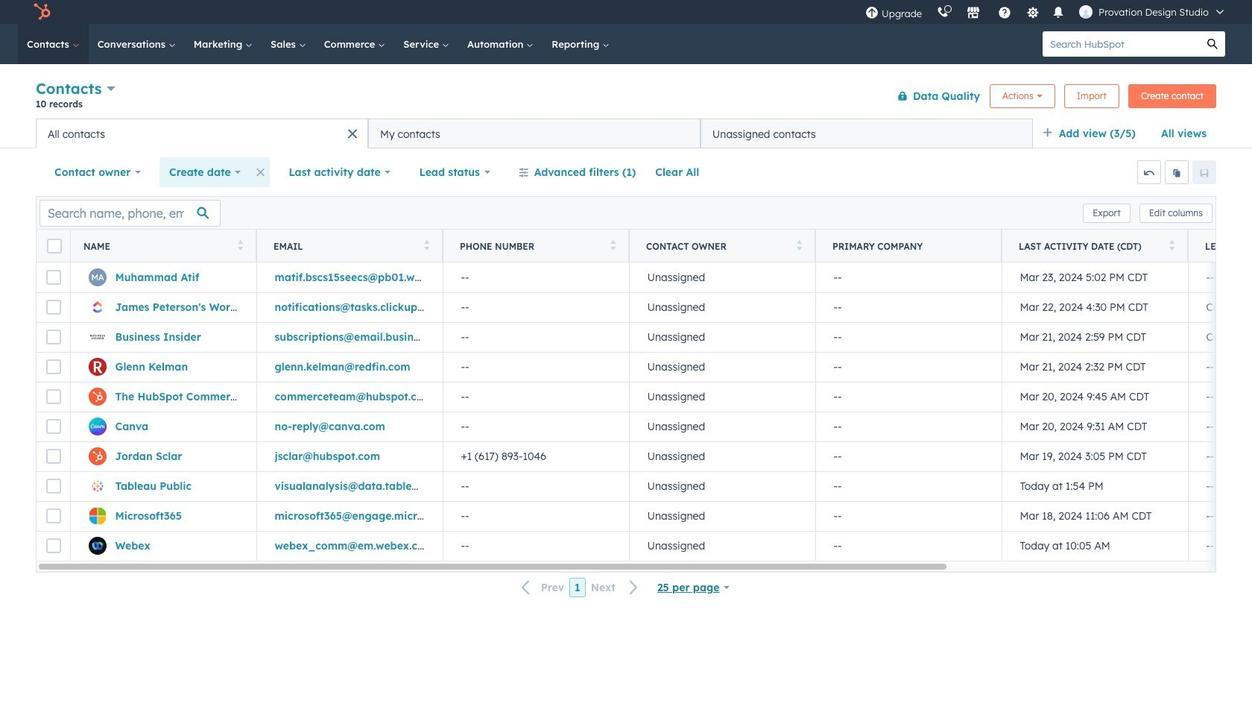 Task type: locate. For each thing, give the bounding box(es) containing it.
press to sort. image for second press to sort. element from the right
[[797, 240, 802, 250]]

banner
[[36, 76, 1217, 119]]

3 press to sort. image from the left
[[797, 240, 802, 250]]

marketplaces image
[[967, 7, 981, 20]]

Search name, phone, email addresses, or company search field
[[40, 199, 221, 226]]

3 press to sort. element from the left
[[610, 240, 616, 252]]

press to sort. element
[[237, 240, 243, 252], [424, 240, 429, 252], [610, 240, 616, 252], [797, 240, 802, 252], [1169, 240, 1175, 252]]

press to sort. image
[[610, 240, 616, 250]]

Search HubSpot search field
[[1043, 31, 1200, 57]]

4 press to sort. image from the left
[[1169, 240, 1175, 250]]

2 press to sort. element from the left
[[424, 240, 429, 252]]

4 press to sort. element from the left
[[797, 240, 802, 252]]

press to sort. image for 2nd press to sort. element from the left
[[424, 240, 429, 250]]

press to sort. image for fifth press to sort. element from the left
[[1169, 240, 1175, 250]]

press to sort. image
[[237, 240, 243, 250], [424, 240, 429, 250], [797, 240, 802, 250], [1169, 240, 1175, 250]]

1 press to sort. image from the left
[[237, 240, 243, 250]]

menu
[[858, 0, 1235, 24]]

column header
[[816, 230, 1003, 262]]

2 press to sort. image from the left
[[424, 240, 429, 250]]



Task type: vqa. For each thing, say whether or not it's contained in the screenshot.
Scheduling
no



Task type: describe. For each thing, give the bounding box(es) containing it.
5 press to sort. element from the left
[[1169, 240, 1175, 252]]

pagination navigation
[[513, 578, 648, 598]]

1 press to sort. element from the left
[[237, 240, 243, 252]]

james peterson image
[[1080, 5, 1093, 19]]

press to sort. image for first press to sort. element from left
[[237, 240, 243, 250]]



